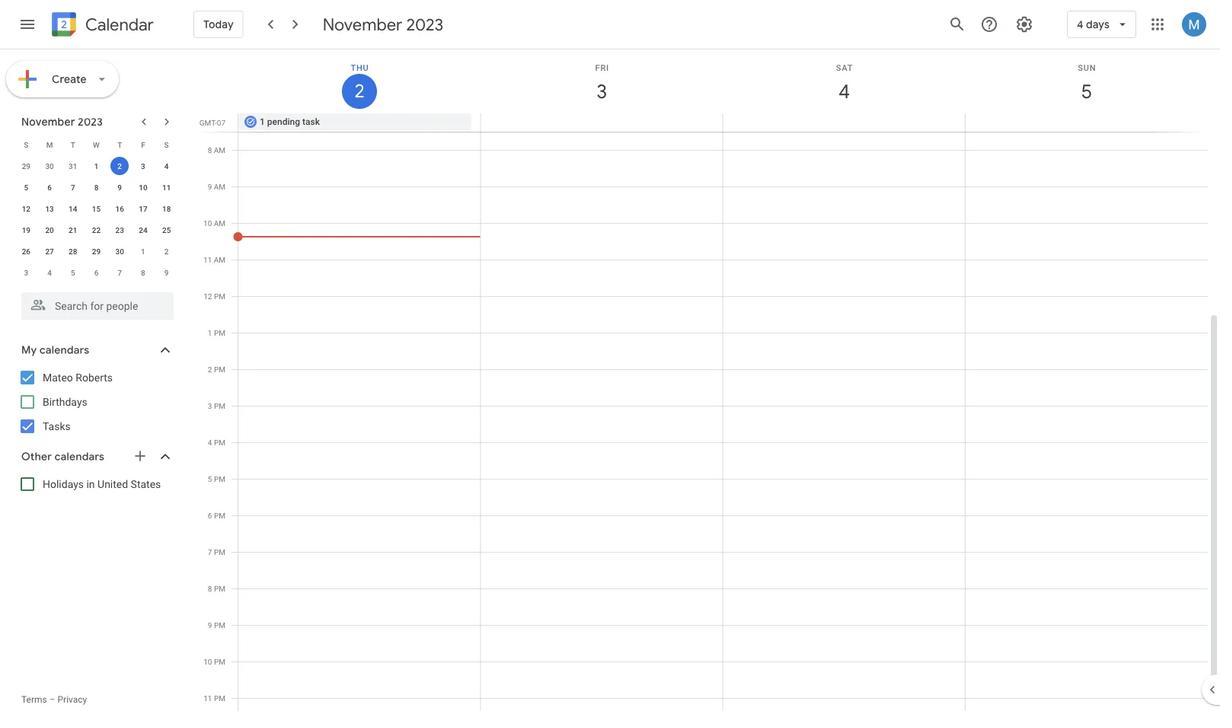 Task type: describe. For each thing, give the bounding box(es) containing it.
pending
[[267, 117, 300, 127]]

10 for 10
[[139, 183, 147, 192]]

15 element
[[87, 200, 105, 218]]

row containing 19
[[14, 219, 178, 241]]

december 2 element
[[157, 242, 176, 260]]

states
[[131, 478, 161, 490]]

10 am
[[203, 219, 225, 228]]

gmt-07
[[199, 118, 225, 127]]

9 up '16' element
[[118, 183, 122, 192]]

12 for 12
[[22, 204, 30, 213]]

Search for people text field
[[30, 292, 165, 320]]

25
[[162, 225, 171, 235]]

10 for 10 am
[[203, 219, 212, 228]]

10 for 10 pm
[[204, 657, 212, 666]]

2 cell
[[108, 155, 131, 177]]

pm for 2 pm
[[214, 365, 225, 374]]

my calendars list
[[3, 366, 189, 439]]

sat
[[836, 63, 853, 72]]

07
[[217, 118, 225, 127]]

calendar element
[[49, 9, 154, 43]]

pm for 6 pm
[[214, 511, 225, 520]]

2 for 2, today element
[[118, 161, 122, 171]]

4 pm
[[208, 438, 225, 447]]

5 pm
[[208, 474, 225, 484]]

december 7 element
[[111, 264, 129, 282]]

row containing 26
[[14, 241, 178, 262]]

calendar heading
[[82, 14, 154, 35]]

11 pm
[[204, 694, 225, 703]]

9 pm
[[208, 621, 225, 630]]

privacy
[[58, 695, 87, 705]]

10 pm
[[204, 657, 225, 666]]

11 for 11 pm
[[204, 694, 212, 703]]

2, today element
[[111, 157, 129, 175]]

2 pm
[[208, 365, 225, 374]]

december 5 element
[[64, 264, 82, 282]]

0 horizontal spatial 7
[[71, 183, 75, 192]]

5 inside "sun 5"
[[1080, 79, 1091, 104]]

22
[[92, 225, 101, 235]]

thu
[[351, 63, 369, 72]]

9 for 9 am
[[208, 182, 212, 191]]

am for 11 am
[[214, 255, 225, 264]]

1 vertical spatial 2023
[[78, 115, 103, 129]]

f
[[141, 140, 145, 149]]

sun
[[1078, 63, 1096, 72]]

1 pending task button
[[238, 113, 471, 130]]

2 cell from the left
[[723, 113, 965, 132]]

14
[[69, 204, 77, 213]]

29 element
[[87, 242, 105, 260]]

other
[[21, 450, 52, 464]]

4 days button
[[1067, 6, 1136, 43]]

8 for 8 pm
[[208, 584, 212, 593]]

5 down october 29 element
[[24, 183, 28, 192]]

1 horizontal spatial november 2023
[[323, 14, 444, 35]]

28
[[69, 247, 77, 256]]

9 for 9 pm
[[208, 621, 212, 630]]

16
[[115, 204, 124, 213]]

create
[[52, 72, 87, 86]]

4 days
[[1077, 18, 1110, 31]]

11 am
[[203, 255, 225, 264]]

2 s from the left
[[164, 140, 169, 149]]

1 pm
[[208, 328, 225, 337]]

terms
[[21, 695, 47, 705]]

30 for october 30 element
[[45, 161, 54, 171]]

4 for december 4 element
[[47, 268, 52, 277]]

8 up "15" element
[[94, 183, 98, 192]]

23 element
[[111, 221, 129, 239]]

row containing s
[[14, 134, 178, 155]]

18 element
[[157, 200, 176, 218]]

0 horizontal spatial november 2023
[[21, 115, 103, 129]]

row containing 5
[[14, 177, 178, 198]]

8 for 8 am
[[208, 145, 212, 155]]

roberts
[[76, 371, 113, 384]]

–
[[49, 695, 55, 705]]

pm for 8 pm
[[214, 584, 225, 593]]

19
[[22, 225, 30, 235]]

28 element
[[64, 242, 82, 260]]

m
[[46, 140, 53, 149]]

1 vertical spatial november
[[21, 115, 75, 129]]

2 for 2 pm
[[208, 365, 212, 374]]

25 element
[[157, 221, 176, 239]]

18
[[162, 204, 171, 213]]

am for 8 am
[[214, 145, 225, 155]]

17 element
[[134, 200, 152, 218]]

4 up 11 element
[[164, 161, 169, 171]]

pm for 7 pm
[[214, 548, 225, 557]]

pm for 4 pm
[[214, 438, 225, 447]]

task
[[302, 117, 320, 127]]

3 cell from the left
[[965, 113, 1207, 132]]

3 inside fri 3
[[596, 79, 606, 104]]

8 for december 8 element
[[141, 268, 145, 277]]

22 element
[[87, 221, 105, 239]]

11 for 11 am
[[203, 255, 212, 264]]

2 for december 2 element at top
[[164, 247, 169, 256]]

sun 5
[[1078, 63, 1096, 104]]

20 element
[[40, 221, 59, 239]]

1 pending task row
[[232, 113, 1220, 132]]

23
[[115, 225, 124, 235]]

1 horizontal spatial 2023
[[406, 14, 444, 35]]

december 6 element
[[87, 264, 105, 282]]

6 for 6 pm
[[208, 511, 212, 520]]

3 link
[[584, 74, 619, 109]]

privacy link
[[58, 695, 87, 705]]

terms link
[[21, 695, 47, 705]]



Task type: locate. For each thing, give the bounding box(es) containing it.
am up the 12 pm
[[214, 255, 225, 264]]

8 down december 1 element
[[141, 268, 145, 277]]

2 link
[[342, 74, 377, 109]]

8
[[208, 145, 212, 155], [94, 183, 98, 192], [141, 268, 145, 277], [208, 584, 212, 593]]

2 vertical spatial 7
[[208, 548, 212, 557]]

24
[[139, 225, 147, 235]]

10 element
[[134, 178, 152, 196]]

calendars inside other calendars dropdown button
[[55, 450, 104, 464]]

my
[[21, 343, 37, 357]]

0 vertical spatial 6
[[47, 183, 52, 192]]

17
[[139, 204, 147, 213]]

holidays
[[43, 478, 84, 490]]

row containing 3
[[14, 262, 178, 283]]

6 pm
[[208, 511, 225, 520]]

december 9 element
[[157, 264, 176, 282]]

row group
[[14, 155, 178, 283]]

0 vertical spatial 10
[[139, 183, 147, 192]]

6 inside december 6 element
[[94, 268, 98, 277]]

12 inside row
[[22, 204, 30, 213]]

pm up 3 pm
[[214, 365, 225, 374]]

11 down the 10 pm
[[204, 694, 212, 703]]

2023
[[406, 14, 444, 35], [78, 115, 103, 129]]

birthdays
[[43, 396, 87, 408]]

pm
[[214, 292, 225, 301], [214, 328, 225, 337], [214, 365, 225, 374], [214, 401, 225, 411], [214, 438, 225, 447], [214, 474, 225, 484], [214, 511, 225, 520], [214, 548, 225, 557], [214, 584, 225, 593], [214, 621, 225, 630], [214, 657, 225, 666], [214, 694, 225, 703]]

am for 9 am
[[214, 182, 225, 191]]

add other calendars image
[[133, 449, 148, 464]]

today
[[203, 18, 234, 31]]

am down 07
[[214, 145, 225, 155]]

4 for 4 pm
[[208, 438, 212, 447]]

1 vertical spatial 29
[[92, 247, 101, 256]]

8 down gmt-
[[208, 145, 212, 155]]

0 horizontal spatial november
[[21, 115, 75, 129]]

2 vertical spatial 11
[[204, 694, 212, 703]]

row containing 29
[[14, 155, 178, 177]]

2 inside cell
[[118, 161, 122, 171]]

2 horizontal spatial 6
[[208, 511, 212, 520]]

pm down the 9 pm
[[214, 657, 225, 666]]

row up december 6 element on the left top of the page
[[14, 241, 178, 262]]

row up 22 element
[[14, 198, 178, 219]]

november
[[323, 14, 402, 35], [21, 115, 75, 129]]

5 pm from the top
[[214, 438, 225, 447]]

3 pm from the top
[[214, 365, 225, 374]]

21
[[69, 225, 77, 235]]

7 pm
[[208, 548, 225, 557]]

6 inside 'grid'
[[208, 511, 212, 520]]

s right 'f'
[[164, 140, 169, 149]]

12 up 19
[[22, 204, 30, 213]]

pm for 3 pm
[[214, 401, 225, 411]]

1
[[260, 117, 265, 127], [94, 161, 98, 171], [141, 247, 145, 256], [208, 328, 212, 337]]

10 up 17
[[139, 183, 147, 192]]

pm down the 10 pm
[[214, 694, 225, 703]]

26 element
[[17, 242, 35, 260]]

gmt-
[[199, 118, 217, 127]]

row up "15" element
[[14, 177, 178, 198]]

4 link
[[827, 74, 862, 109]]

1 horizontal spatial 29
[[92, 247, 101, 256]]

december 1 element
[[134, 242, 152, 260]]

december 8 element
[[134, 264, 152, 282]]

my calendars button
[[3, 338, 189, 363]]

20
[[45, 225, 54, 235]]

1 down the 12 pm
[[208, 328, 212, 337]]

row down 29 element
[[14, 262, 178, 283]]

1 horizontal spatial 7
[[118, 268, 122, 277]]

8 down 7 pm
[[208, 584, 212, 593]]

cell down 5 link
[[965, 113, 1207, 132]]

0 vertical spatial 11
[[162, 183, 171, 192]]

holidays in united states
[[43, 478, 161, 490]]

t
[[71, 140, 75, 149], [117, 140, 122, 149]]

1 down 24 element
[[141, 247, 145, 256]]

27 element
[[40, 242, 59, 260]]

w
[[93, 140, 100, 149]]

7 up 8 pm
[[208, 548, 212, 557]]

11 for 11
[[162, 183, 171, 192]]

3 down the 2 pm
[[208, 401, 212, 411]]

october 29 element
[[17, 157, 35, 175]]

11 inside row
[[162, 183, 171, 192]]

29 inside october 29 element
[[22, 161, 30, 171]]

other calendars button
[[3, 445, 189, 469]]

other calendars
[[21, 450, 104, 464]]

december 4 element
[[40, 264, 59, 282]]

am down 8 am
[[214, 182, 225, 191]]

2 inside thu 2
[[353, 79, 364, 103]]

2 pm from the top
[[214, 328, 225, 337]]

12 pm
[[204, 292, 225, 301]]

7 for december 7 "element"
[[118, 268, 122, 277]]

1 for december 1 element
[[141, 247, 145, 256]]

october 31 element
[[64, 157, 82, 175]]

12 down the 11 am on the left
[[204, 292, 212, 301]]

1 horizontal spatial s
[[164, 140, 169, 149]]

16 element
[[111, 200, 129, 218]]

pm for 1 pm
[[214, 328, 225, 337]]

7 for 7 pm
[[208, 548, 212, 557]]

13
[[45, 204, 54, 213]]

10 inside '10' element
[[139, 183, 147, 192]]

9 pm from the top
[[214, 584, 225, 593]]

calendars inside the my calendars dropdown button
[[40, 343, 89, 357]]

29 down 22
[[92, 247, 101, 256]]

cell down 3 link
[[481, 113, 723, 132]]

in
[[86, 478, 95, 490]]

7 inside 'grid'
[[208, 548, 212, 557]]

0 horizontal spatial 6
[[47, 183, 52, 192]]

13 element
[[40, 200, 59, 218]]

4 left days
[[1077, 18, 1083, 31]]

11 pm from the top
[[214, 657, 225, 666]]

pm up the 2 pm
[[214, 328, 225, 337]]

calendars up the mateo
[[40, 343, 89, 357]]

3 down fri
[[596, 79, 606, 104]]

1 pm from the top
[[214, 292, 225, 301]]

october 30 element
[[40, 157, 59, 175]]

30
[[45, 161, 54, 171], [115, 247, 124, 256]]

cell
[[481, 113, 723, 132], [723, 113, 965, 132], [965, 113, 1207, 132]]

november 2023
[[323, 14, 444, 35], [21, 115, 103, 129]]

1 pending task
[[260, 117, 320, 127]]

3 down 'f'
[[141, 161, 145, 171]]

sat 4
[[836, 63, 853, 104]]

t up october 31 element on the top of the page
[[71, 140, 75, 149]]

8 am
[[208, 145, 225, 155]]

29 for october 29 element
[[22, 161, 30, 171]]

pm up 1 pm
[[214, 292, 225, 301]]

1 down w
[[94, 161, 98, 171]]

november 2023 up m at the left top of the page
[[21, 115, 103, 129]]

30 down '23'
[[115, 247, 124, 256]]

9 for december 9 element
[[164, 268, 169, 277]]

11
[[162, 183, 171, 192], [203, 255, 212, 264], [204, 694, 212, 703]]

pm down 5 pm
[[214, 511, 225, 520]]

november 2023 up thu
[[323, 14, 444, 35]]

3 row from the top
[[14, 177, 178, 198]]

calendars up 'in'
[[55, 450, 104, 464]]

1 vertical spatial november 2023
[[21, 115, 103, 129]]

0 horizontal spatial 30
[[45, 161, 54, 171]]

1 left pending at the left
[[260, 117, 265, 127]]

4 inside sat 4
[[838, 79, 849, 104]]

0 horizontal spatial s
[[24, 140, 28, 149]]

grid
[[195, 50, 1220, 711]]

9 down december 2 element at top
[[164, 268, 169, 277]]

12
[[22, 204, 30, 213], [204, 292, 212, 301]]

30 inside 30 element
[[115, 247, 124, 256]]

0 horizontal spatial t
[[71, 140, 75, 149]]

1 inside december 1 element
[[141, 247, 145, 256]]

pm for 5 pm
[[214, 474, 225, 484]]

1 cell from the left
[[481, 113, 723, 132]]

pm down 8 pm
[[214, 621, 225, 630]]

0 vertical spatial november 2023
[[323, 14, 444, 35]]

main drawer image
[[18, 15, 37, 34]]

0 horizontal spatial 12
[[22, 204, 30, 213]]

9
[[208, 182, 212, 191], [118, 183, 122, 192], [164, 268, 169, 277], [208, 621, 212, 630]]

settings menu image
[[1015, 15, 1033, 34]]

1 vertical spatial 7
[[118, 268, 122, 277]]

9 am
[[208, 182, 225, 191]]

1 inside 1 pending task button
[[260, 117, 265, 127]]

4 down 27 element
[[47, 268, 52, 277]]

0 horizontal spatial 29
[[22, 161, 30, 171]]

calendars for other calendars
[[55, 450, 104, 464]]

row up 2, today element
[[14, 134, 178, 155]]

29
[[22, 161, 30, 171], [92, 247, 101, 256]]

0 vertical spatial 30
[[45, 161, 54, 171]]

1 horizontal spatial 30
[[115, 247, 124, 256]]

30 element
[[111, 242, 129, 260]]

row containing 12
[[14, 198, 178, 219]]

6
[[47, 183, 52, 192], [94, 268, 98, 277], [208, 511, 212, 520]]

4 am from the top
[[214, 255, 225, 264]]

8 pm
[[208, 584, 225, 593]]

19 element
[[17, 221, 35, 239]]

9 up 10 am
[[208, 182, 212, 191]]

1 for 1 pm
[[208, 328, 212, 337]]

21 element
[[64, 221, 82, 239]]

29 inside 29 element
[[92, 247, 101, 256]]

6 row from the top
[[14, 241, 178, 262]]

1 vertical spatial 11
[[203, 255, 212, 264]]

pm for 11 pm
[[214, 694, 225, 703]]

0 vertical spatial calendars
[[40, 343, 89, 357]]

pm up 5 pm
[[214, 438, 225, 447]]

6 up 13 element
[[47, 183, 52, 192]]

4 down 3 pm
[[208, 438, 212, 447]]

8 pm from the top
[[214, 548, 225, 557]]

2 t from the left
[[117, 140, 122, 149]]

0 horizontal spatial 2023
[[78, 115, 103, 129]]

2 vertical spatial 6
[[208, 511, 212, 520]]

s
[[24, 140, 28, 149], [164, 140, 169, 149]]

12 pm from the top
[[214, 694, 225, 703]]

29 left october 30 element
[[22, 161, 30, 171]]

6 for december 6 element on the left top of the page
[[94, 268, 98, 277]]

10 up '11 pm' at the left
[[204, 657, 212, 666]]

3 pm
[[208, 401, 225, 411]]

november up thu
[[323, 14, 402, 35]]

calendars for my calendars
[[40, 343, 89, 357]]

1 vertical spatial 10
[[203, 219, 212, 228]]

november up m at the left top of the page
[[21, 115, 75, 129]]

4
[[1077, 18, 1083, 31], [838, 79, 849, 104], [164, 161, 169, 171], [47, 268, 52, 277], [208, 438, 212, 447]]

11 up 18
[[162, 183, 171, 192]]

pm for 9 pm
[[214, 621, 225, 630]]

pm down the 2 pm
[[214, 401, 225, 411]]

1 horizontal spatial 6
[[94, 268, 98, 277]]

mateo
[[43, 371, 73, 384]]

26
[[22, 247, 30, 256]]

11 down 10 am
[[203, 255, 212, 264]]

1 s from the left
[[24, 140, 28, 149]]

30 for 30 element
[[115, 247, 124, 256]]

5
[[1080, 79, 1091, 104], [24, 183, 28, 192], [71, 268, 75, 277], [208, 474, 212, 484]]

0 vertical spatial 2023
[[406, 14, 444, 35]]

am
[[214, 145, 225, 155], [214, 182, 225, 191], [214, 219, 225, 228], [214, 255, 225, 264]]

pm up the 9 pm
[[214, 584, 225, 593]]

1 vertical spatial calendars
[[55, 450, 104, 464]]

12 inside 'grid'
[[204, 292, 212, 301]]

7 row from the top
[[14, 262, 178, 283]]

11 element
[[157, 178, 176, 196]]

7 inside "element"
[[118, 268, 122, 277]]

1 vertical spatial 30
[[115, 247, 124, 256]]

12 element
[[17, 200, 35, 218]]

7 up 14 "element"
[[71, 183, 75, 192]]

cell down 4 link
[[723, 113, 965, 132]]

4 pm from the top
[[214, 401, 225, 411]]

None search field
[[0, 286, 189, 320]]

15
[[92, 204, 101, 213]]

grid containing 3
[[195, 50, 1220, 711]]

2 vertical spatial 10
[[204, 657, 212, 666]]

row down w
[[14, 155, 178, 177]]

pm for 10 pm
[[214, 657, 225, 666]]

2 row from the top
[[14, 155, 178, 177]]

0 vertical spatial november
[[323, 14, 402, 35]]

2 horizontal spatial 7
[[208, 548, 212, 557]]

4 down sat
[[838, 79, 849, 104]]

27
[[45, 247, 54, 256]]

1 horizontal spatial t
[[117, 140, 122, 149]]

14 element
[[64, 200, 82, 218]]

fri 3
[[595, 63, 609, 104]]

tasks
[[43, 420, 71, 433]]

6 pm from the top
[[214, 474, 225, 484]]

calendar
[[85, 14, 154, 35]]

10 pm from the top
[[214, 621, 225, 630]]

10
[[139, 183, 147, 192], [203, 219, 212, 228], [204, 657, 212, 666]]

2 am from the top
[[214, 182, 225, 191]]

november 2023 grid
[[14, 134, 178, 283]]

31
[[69, 161, 77, 171]]

7 pm from the top
[[214, 511, 225, 520]]

days
[[1086, 18, 1110, 31]]

5 row from the top
[[14, 219, 178, 241]]

row up 29 element
[[14, 219, 178, 241]]

1 t from the left
[[71, 140, 75, 149]]

24 element
[[134, 221, 152, 239]]

am down 9 am
[[214, 219, 225, 228]]

t up 2 cell
[[117, 140, 122, 149]]

1 vertical spatial 6
[[94, 268, 98, 277]]

7
[[71, 183, 75, 192], [118, 268, 122, 277], [208, 548, 212, 557]]

2
[[353, 79, 364, 103], [118, 161, 122, 171], [164, 247, 169, 256], [208, 365, 212, 374]]

4 inside popup button
[[1077, 18, 1083, 31]]

1 am from the top
[[214, 145, 225, 155]]

30 down m at the left top of the page
[[45, 161, 54, 171]]

1 vertical spatial 12
[[204, 292, 212, 301]]

5 down 28 element
[[71, 268, 75, 277]]

row
[[14, 134, 178, 155], [14, 155, 178, 177], [14, 177, 178, 198], [14, 198, 178, 219], [14, 219, 178, 241], [14, 241, 178, 262], [14, 262, 178, 283]]

5 down sun at the top right of the page
[[1080, 79, 1091, 104]]

0 vertical spatial 29
[[22, 161, 30, 171]]

terms – privacy
[[21, 695, 87, 705]]

december 3 element
[[17, 264, 35, 282]]

create button
[[6, 61, 119, 97]]

4 row from the top
[[14, 198, 178, 219]]

my calendars
[[21, 343, 89, 357]]

1 horizontal spatial november
[[323, 14, 402, 35]]

3 am from the top
[[214, 219, 225, 228]]

0 vertical spatial 7
[[71, 183, 75, 192]]

row group containing 29
[[14, 155, 178, 283]]

9 up the 10 pm
[[208, 621, 212, 630]]

1 horizontal spatial 12
[[204, 292, 212, 301]]

thu 2
[[351, 63, 369, 103]]

6 up 7 pm
[[208, 511, 212, 520]]

pm for 12 pm
[[214, 292, 225, 301]]

29 for 29 element
[[92, 247, 101, 256]]

pm up 6 pm
[[214, 474, 225, 484]]

calendars
[[40, 343, 89, 357], [55, 450, 104, 464]]

am for 10 am
[[214, 219, 225, 228]]

1 row from the top
[[14, 134, 178, 155]]

united
[[98, 478, 128, 490]]

1 for 1 pending task
[[260, 117, 265, 127]]

4 for 4 days
[[1077, 18, 1083, 31]]

mateo roberts
[[43, 371, 113, 384]]

3 down 26 element on the top left of the page
[[24, 268, 28, 277]]

5 down 4 pm
[[208, 474, 212, 484]]

30 inside october 30 element
[[45, 161, 54, 171]]

0 vertical spatial 12
[[22, 204, 30, 213]]

5 link
[[1069, 74, 1104, 109]]

6 down 29 element
[[94, 268, 98, 277]]

7 down 30 element
[[118, 268, 122, 277]]

10 up the 11 am on the left
[[203, 219, 212, 228]]

today button
[[193, 6, 243, 43]]

12 for 12 pm
[[204, 292, 212, 301]]

pm up 8 pm
[[214, 548, 225, 557]]

s up october 29 element
[[24, 140, 28, 149]]

fri
[[595, 63, 609, 72]]



Task type: vqa. For each thing, say whether or not it's contained in the screenshot.


